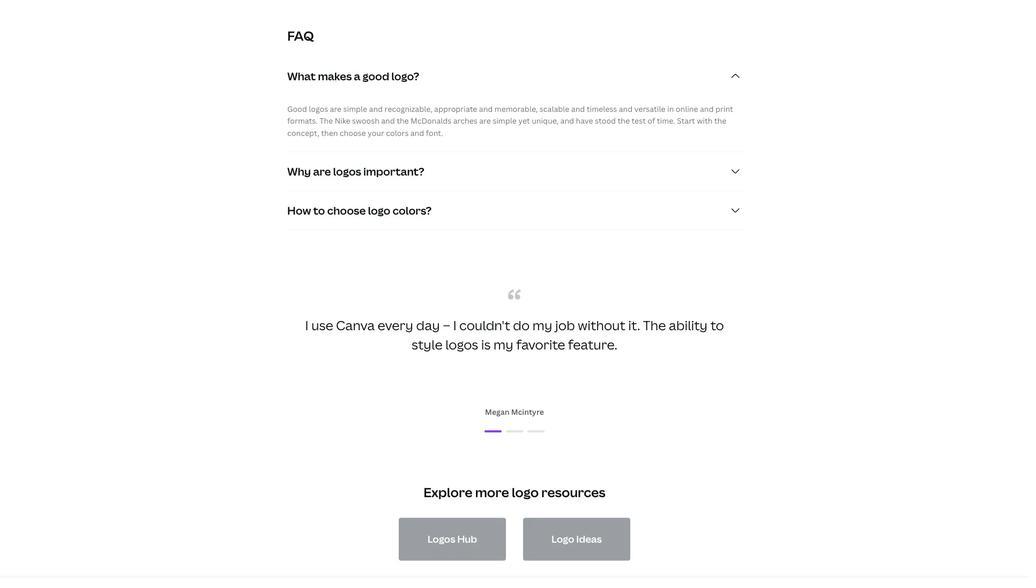 Task type: describe. For each thing, give the bounding box(es) containing it.
logo?
[[391, 69, 419, 83]]

use
[[311, 317, 333, 335]]

are inside dropdown button
[[313, 164, 331, 179]]

1 vertical spatial are
[[479, 116, 491, 126]]

formats.
[[287, 116, 318, 126]]

ideas
[[576, 533, 602, 546]]

select a quotation tab list
[[289, 426, 740, 439]]

makes
[[318, 69, 352, 83]]

important?
[[363, 164, 424, 179]]

faq
[[287, 27, 314, 44]]

hub
[[457, 533, 477, 546]]

and up colors
[[381, 116, 395, 126]]

concept,
[[287, 128, 319, 138]]

is
[[481, 336, 491, 354]]

explore
[[424, 484, 472, 502]]

timeless
[[587, 104, 617, 114]]

and up test
[[619, 104, 633, 114]]

canva
[[336, 317, 375, 335]]

choose inside good logos are simple and recognizable, appropriate and memorable, scalable and timeless and versatile in online and print formats. the nike swoosh and the mcdonalds arches are simple yet unique, and have stood the test of time. start with the concept, then choose your colors and font.
[[340, 128, 366, 138]]

quotation mark image
[[508, 290, 521, 300]]

job
[[555, 317, 575, 335]]

swoosh
[[352, 116, 379, 126]]

and up swoosh
[[369, 104, 383, 114]]

–
[[443, 317, 450, 335]]

with
[[697, 116, 713, 126]]

1 horizontal spatial logo
[[512, 484, 539, 502]]

couldn't
[[459, 317, 510, 335]]

day
[[416, 317, 440, 335]]

do
[[513, 317, 530, 335]]

mcdonalds
[[411, 116, 451, 126]]

nike
[[335, 116, 350, 126]]

and right appropriate
[[479, 104, 493, 114]]

it.
[[628, 317, 640, 335]]

0 horizontal spatial my
[[494, 336, 513, 354]]

the inside good logos are simple and recognizable, appropriate and memorable, scalable and timeless and versatile in online and print formats. the nike swoosh and the mcdonalds arches are simple yet unique, and have stood the test of time. start with the concept, then choose your colors and font.
[[320, 116, 333, 126]]

logos hub
[[428, 533, 477, 546]]

2 the from the left
[[618, 116, 630, 126]]

test
[[632, 116, 646, 126]]

arches
[[453, 116, 477, 126]]

2 i from the left
[[453, 317, 457, 335]]

what makes a good logo? button
[[287, 57, 742, 95]]

online
[[676, 104, 698, 114]]

1 vertical spatial simple
[[493, 116, 517, 126]]

every
[[378, 317, 413, 335]]

recognizable,
[[385, 104, 432, 114]]

how to choose logo colors? button
[[287, 191, 742, 230]]

memorable,
[[495, 104, 538, 114]]

resources
[[541, 484, 606, 502]]

then
[[321, 128, 338, 138]]

3 the from the left
[[714, 116, 726, 126]]

have
[[576, 116, 593, 126]]

the inside i use canva every day – i couldn't do my job without it. the ability to style logos is my favorite feature.
[[643, 317, 666, 335]]

stood
[[595, 116, 616, 126]]

logos hub link
[[399, 519, 506, 561]]

more
[[475, 484, 509, 502]]

choose inside dropdown button
[[327, 203, 366, 218]]

print
[[716, 104, 733, 114]]

logos
[[428, 533, 455, 546]]



Task type: vqa. For each thing, say whether or not it's contained in the screenshot.
stood
yes



Task type: locate. For each thing, give the bounding box(es) containing it.
1 horizontal spatial logos
[[333, 164, 361, 179]]

how
[[287, 203, 311, 218]]

font.
[[426, 128, 443, 138]]

megan
[[485, 407, 509, 417]]

0 horizontal spatial the
[[397, 116, 409, 126]]

favorite
[[516, 336, 565, 354]]

my
[[533, 317, 552, 335], [494, 336, 513, 354]]

2 horizontal spatial the
[[714, 116, 726, 126]]

the up colors
[[397, 116, 409, 126]]

time.
[[657, 116, 675, 126]]

and up have
[[571, 104, 585, 114]]

simple up swoosh
[[343, 104, 367, 114]]

logo ideas link
[[523, 519, 630, 561]]

0 vertical spatial logos
[[309, 104, 328, 114]]

good logos are simple and recognizable, appropriate and memorable, scalable and timeless and versatile in online and print formats. the nike swoosh and the mcdonalds arches are simple yet unique, and have stood the test of time. start with the concept, then choose your colors and font.
[[287, 104, 733, 138]]

2 horizontal spatial logos
[[445, 336, 478, 354]]

to inside i use canva every day – i couldn't do my job without it. the ability to style logos is my favorite feature.
[[711, 317, 724, 335]]

to inside dropdown button
[[313, 203, 325, 218]]

what makes a good logo?
[[287, 69, 419, 83]]

why are logos important?
[[287, 164, 424, 179]]

yet
[[518, 116, 530, 126]]

of
[[648, 116, 655, 126]]

1 the from the left
[[397, 116, 409, 126]]

logo
[[368, 203, 390, 218], [512, 484, 539, 502]]

0 vertical spatial the
[[320, 116, 333, 126]]

style
[[412, 336, 443, 354]]

0 horizontal spatial to
[[313, 203, 325, 218]]

my right is
[[494, 336, 513, 354]]

logos
[[309, 104, 328, 114], [333, 164, 361, 179], [445, 336, 478, 354]]

1 vertical spatial my
[[494, 336, 513, 354]]

1 vertical spatial logos
[[333, 164, 361, 179]]

the
[[397, 116, 409, 126], [618, 116, 630, 126], [714, 116, 726, 126]]

to right ability
[[711, 317, 724, 335]]

0 vertical spatial choose
[[340, 128, 366, 138]]

choose
[[340, 128, 366, 138], [327, 203, 366, 218]]

1 vertical spatial the
[[643, 317, 666, 335]]

explore more logo resources
[[424, 484, 606, 502]]

feature.
[[568, 336, 617, 354]]

1 vertical spatial choose
[[327, 203, 366, 218]]

what
[[287, 69, 316, 83]]

and
[[369, 104, 383, 114], [479, 104, 493, 114], [571, 104, 585, 114], [619, 104, 633, 114], [700, 104, 714, 114], [381, 116, 395, 126], [560, 116, 574, 126], [410, 128, 424, 138]]

0 vertical spatial my
[[533, 317, 552, 335]]

are right why
[[313, 164, 331, 179]]

to
[[313, 203, 325, 218], [711, 317, 724, 335]]

logos up the how to choose logo colors?
[[333, 164, 361, 179]]

0 horizontal spatial simple
[[343, 104, 367, 114]]

the right the it.
[[643, 317, 666, 335]]

why
[[287, 164, 311, 179]]

i left use
[[305, 317, 309, 335]]

1 horizontal spatial my
[[533, 317, 552, 335]]

good
[[287, 104, 307, 114]]

0 horizontal spatial logo
[[368, 203, 390, 218]]

1 i from the left
[[305, 317, 309, 335]]

colors
[[386, 128, 409, 138]]

1 horizontal spatial the
[[643, 317, 666, 335]]

0 horizontal spatial logos
[[309, 104, 328, 114]]

the up then
[[320, 116, 333, 126]]

a
[[354, 69, 360, 83]]

my up favorite
[[533, 317, 552, 335]]

appropriate
[[434, 104, 477, 114]]

choose down nike
[[340, 128, 366, 138]]

2 vertical spatial are
[[313, 164, 331, 179]]

logo
[[552, 533, 574, 546]]

i use canva every day – i couldn't do my job without it. the ability to style logos is my favorite feature.
[[305, 317, 724, 354]]

your
[[368, 128, 384, 138]]

0 vertical spatial are
[[330, 104, 342, 114]]

2 vertical spatial logos
[[445, 336, 478, 354]]

i right – in the bottom of the page
[[453, 317, 457, 335]]

0 horizontal spatial the
[[320, 116, 333, 126]]

why are logos important? button
[[287, 152, 742, 191]]

without
[[578, 317, 625, 335]]

and left have
[[560, 116, 574, 126]]

1 horizontal spatial the
[[618, 116, 630, 126]]

and up with
[[700, 104, 714, 114]]

0 horizontal spatial i
[[305, 317, 309, 335]]

i
[[305, 317, 309, 335], [453, 317, 457, 335]]

megan mcintyre
[[485, 407, 544, 417]]

to right how
[[313, 203, 325, 218]]

colors?
[[393, 203, 432, 218]]

logo ideas
[[552, 533, 602, 546]]

and left font.
[[410, 128, 424, 138]]

0 vertical spatial logo
[[368, 203, 390, 218]]

logo left 'colors?'
[[368, 203, 390, 218]]

start
[[677, 116, 695, 126]]

logo inside dropdown button
[[368, 203, 390, 218]]

1 vertical spatial to
[[711, 317, 724, 335]]

scalable
[[540, 104, 569, 114]]

good
[[363, 69, 389, 83]]

logos inside dropdown button
[[333, 164, 361, 179]]

1 horizontal spatial i
[[453, 317, 457, 335]]

1 vertical spatial logo
[[512, 484, 539, 502]]

choose down why are logos important? at the left top
[[327, 203, 366, 218]]

the down print
[[714, 116, 726, 126]]

are up nike
[[330, 104, 342, 114]]

0 vertical spatial simple
[[343, 104, 367, 114]]

how to choose logo colors?
[[287, 203, 432, 218]]

are right arches
[[479, 116, 491, 126]]

logos inside good logos are simple and recognizable, appropriate and memorable, scalable and timeless and versatile in online and print formats. the nike swoosh and the mcdonalds arches are simple yet unique, and have stood the test of time. start with the concept, then choose your colors and font.
[[309, 104, 328, 114]]

unique,
[[532, 116, 559, 126]]

ability
[[669, 317, 708, 335]]

logo right more
[[512, 484, 539, 502]]

are
[[330, 104, 342, 114], [479, 116, 491, 126], [313, 164, 331, 179]]

logos up formats.
[[309, 104, 328, 114]]

1 horizontal spatial to
[[711, 317, 724, 335]]

simple
[[343, 104, 367, 114], [493, 116, 517, 126]]

in
[[667, 104, 674, 114]]

mcintyre
[[511, 407, 544, 417]]

versatile
[[634, 104, 666, 114]]

logos left is
[[445, 336, 478, 354]]

the left test
[[618, 116, 630, 126]]

1 horizontal spatial simple
[[493, 116, 517, 126]]

the
[[320, 116, 333, 126], [643, 317, 666, 335]]

logos inside i use canva every day – i couldn't do my job without it. the ability to style logos is my favorite feature.
[[445, 336, 478, 354]]

simple down memorable,
[[493, 116, 517, 126]]

0 vertical spatial to
[[313, 203, 325, 218]]



